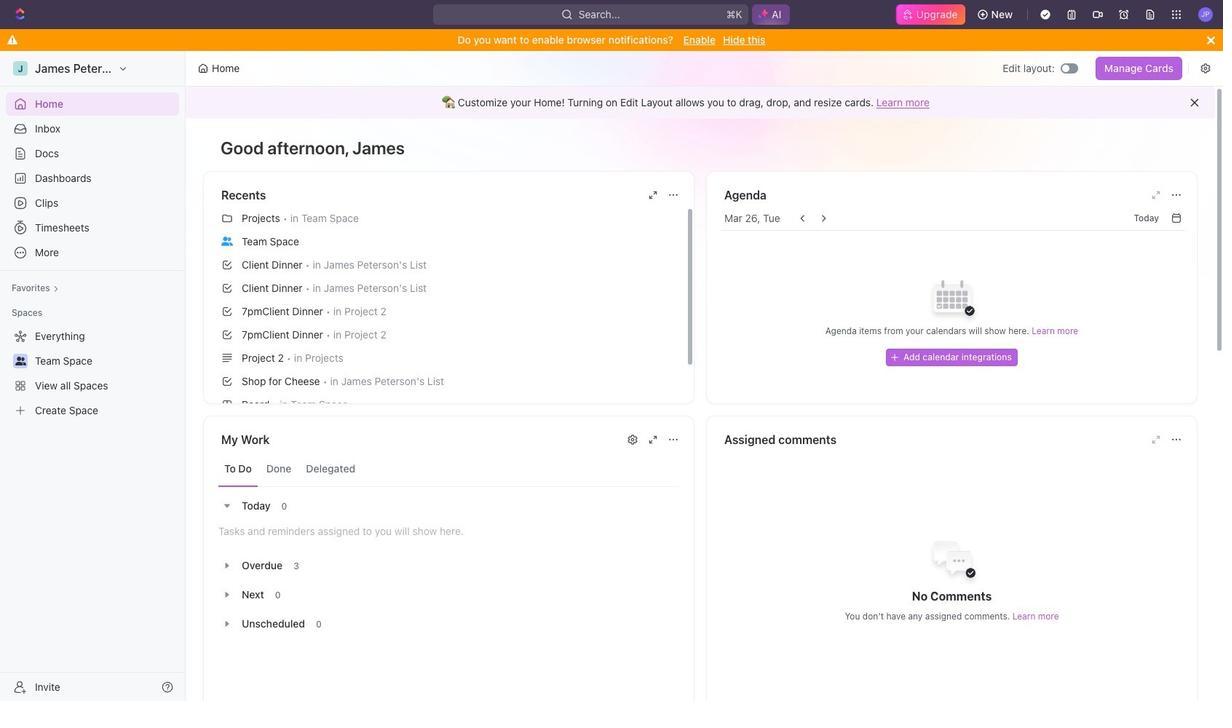 Task type: locate. For each thing, give the bounding box(es) containing it.
alert
[[186, 87, 1216, 119]]

tab list
[[219, 452, 680, 487]]

1 horizontal spatial user group image
[[221, 237, 233, 246]]

1 vertical spatial user group image
[[15, 357, 26, 366]]

0 horizontal spatial user group image
[[15, 357, 26, 366]]

tree
[[6, 325, 179, 422]]

user group image
[[221, 237, 233, 246], [15, 357, 26, 366]]



Task type: vqa. For each thing, say whether or not it's contained in the screenshot.
"table"
no



Task type: describe. For each thing, give the bounding box(es) containing it.
james peterson's workspace, , element
[[13, 61, 28, 76]]

sidebar navigation
[[0, 51, 189, 701]]

tree inside 'sidebar' "navigation"
[[6, 325, 179, 422]]

user group image inside 'sidebar' "navigation"
[[15, 357, 26, 366]]

0 vertical spatial user group image
[[221, 237, 233, 246]]



